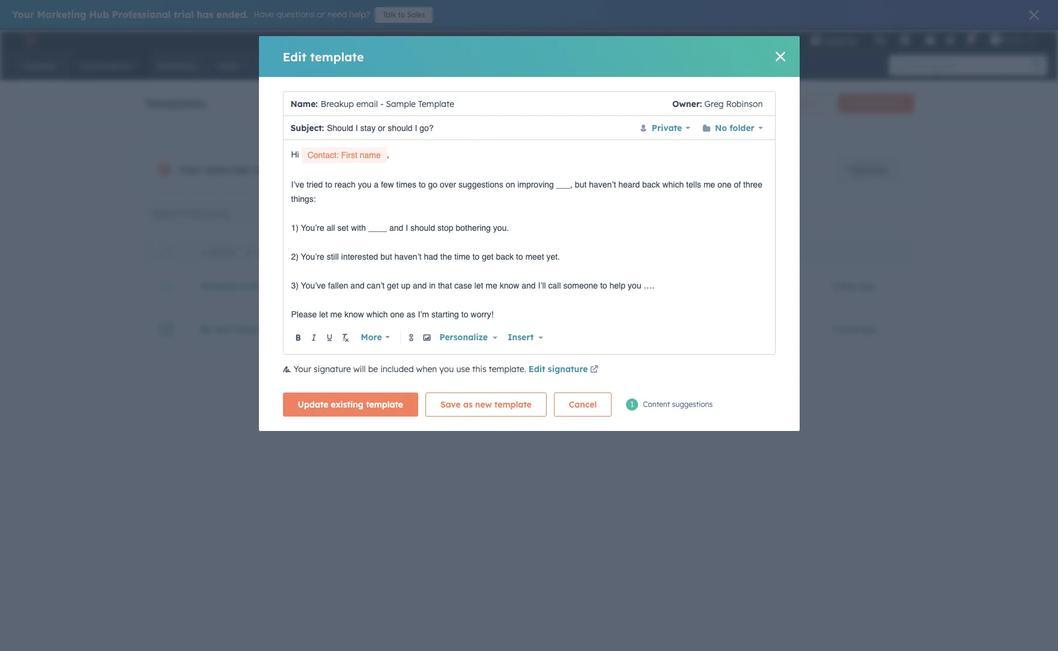 Task type: locate. For each thing, give the bounding box(es) containing it.
of down contact:
[[321, 164, 331, 176]]

be
[[368, 364, 378, 375]]

1 up private popup button
[[644, 98, 648, 109]]

as left i'm
[[407, 310, 416, 319]]

robinson up no folder
[[727, 98, 763, 109]]

1 horizontal spatial one
[[718, 180, 732, 190]]

know left i'll
[[500, 281, 520, 291]]

case
[[455, 281, 472, 291]]

2 horizontal spatial new
[[849, 99, 864, 108]]

0 vertical spatial edit
[[283, 49, 307, 64]]

haven't left heard
[[589, 180, 617, 190]]

has right team
[[233, 164, 250, 176]]

0 horizontal spatial back
[[496, 252, 514, 262]]

you're right 2)
[[301, 252, 325, 262]]

of up private popup button
[[651, 98, 659, 109]]

a
[[374, 180, 379, 190]]

1 signature from the left
[[314, 364, 351, 375]]

up
[[401, 281, 411, 291]]

0 horizontal spatial haven't
[[395, 252, 422, 262]]

Search search field
[[145, 201, 291, 225]]

name:
[[291, 98, 318, 109]]

1 horizontal spatial or
[[378, 123, 386, 133]]

stay
[[360, 123, 376, 133]]

email
[[240, 280, 263, 291]]

1 inside edit template dialog
[[631, 400, 634, 409]]

and right "____"
[[390, 223, 404, 233]]

should
[[388, 123, 413, 133], [411, 223, 435, 233]]

back
[[643, 180, 661, 190], [496, 252, 514, 262]]

of left three
[[734, 180, 741, 190]]

0 vertical spatial back
[[643, 180, 661, 190]]

menu
[[803, 30, 1044, 49]]

get left up
[[387, 281, 399, 291]]

5 down 'hi contact: first name ,'
[[334, 164, 339, 176]]

new down breakup
[[214, 324, 233, 335]]

has
[[197, 8, 214, 20], [233, 164, 250, 176]]

suggestions inside the 'i've tried to reach you a few times to go over suggestions on improving ___, but haven't heard back which tells me one of three things:'
[[459, 180, 504, 190]]

update existing template button
[[283, 393, 418, 417]]

edit template
[[283, 49, 364, 64]]

or inside "subject: should i stay or should i go?"
[[378, 123, 386, 133]]

1 vertical spatial know
[[345, 310, 364, 319]]

templates banner
[[145, 90, 914, 113]]

greg
[[705, 98, 724, 109], [640, 280, 659, 291]]

suggestions right content
[[673, 400, 713, 409]]

time
[[455, 252, 471, 262]]

one left three
[[718, 180, 732, 190]]

1 horizontal spatial as
[[464, 399, 473, 410]]

1 vertical spatial your
[[179, 164, 201, 176]]

1 vertical spatial suggestions
[[673, 400, 713, 409]]

personalize
[[440, 332, 488, 343]]

haven't left had
[[395, 252, 422, 262]]

1 vertical spatial get
[[387, 281, 399, 291]]

edit signature link
[[529, 363, 601, 378]]

3 days ago
[[736, 280, 780, 291], [832, 280, 876, 291], [736, 324, 780, 335], [832, 324, 876, 335]]

1 vertical spatial edit
[[529, 364, 546, 375]]

talk to sales button
[[375, 7, 433, 23]]

should left go?
[[388, 123, 413, 133]]

0 vertical spatial haven't
[[589, 180, 617, 190]]

on
[[506, 180, 515, 190]]

signature for your
[[314, 364, 351, 375]]

1 vertical spatial as
[[464, 399, 473, 410]]

template
[[306, 280, 345, 291]]

0 horizontal spatial as
[[407, 310, 416, 319]]

to inside button
[[398, 10, 405, 19]]

2 vertical spatial your
[[294, 364, 312, 375]]

back down you.
[[496, 252, 514, 262]]

2 horizontal spatial i
[[415, 123, 418, 133]]

Search HubSpot search field
[[890, 55, 1037, 76]]

….
[[644, 281, 655, 291]]

notifications button
[[961, 30, 981, 49]]

your inside edit template dialog
[[294, 364, 312, 375]]

but right ___,
[[575, 180, 587, 190]]

should left stop
[[411, 223, 435, 233]]

to right time on the top
[[473, 252, 480, 262]]

1 left out
[[293, 164, 298, 176]]

robinson right ….
[[661, 280, 698, 291]]

and left can't
[[351, 281, 365, 291]]

name
[[360, 151, 381, 160]]

edit inside edit signature link
[[529, 364, 546, 375]]

interested
[[341, 252, 378, 262]]

1 left content
[[631, 400, 634, 409]]

calling icon button
[[870, 32, 890, 47]]

0 vertical spatial you
[[358, 180, 372, 190]]

1 inside templates banner
[[644, 98, 648, 109]]

back right heard
[[643, 180, 661, 190]]

1 horizontal spatial robinson
[[727, 98, 763, 109]]

help button
[[920, 30, 941, 49]]

link opens in a new window image
[[590, 363, 599, 378]]

you left use on the bottom left of the page
[[440, 364, 454, 375]]

cancel
[[569, 399, 597, 410]]

1) you're all set with ____ and i should stop bothering you.
[[291, 223, 509, 233]]

i right "____"
[[406, 223, 408, 233]]

0 horizontal spatial of
[[321, 164, 331, 176]]

0 horizontal spatial created
[[253, 164, 290, 176]]

folder right no
[[730, 122, 755, 133]]

0 horizontal spatial suggestions
[[459, 180, 504, 190]]

0 vertical spatial 5
[[661, 98, 666, 109]]

tells
[[687, 180, 702, 190]]

ended.
[[217, 8, 249, 20]]

new right analyze popup button
[[849, 99, 864, 108]]

0 horizontal spatial new folder button
[[201, 324, 260, 335]]

1 vertical spatial but
[[381, 252, 392, 262]]

2 horizontal spatial me
[[704, 180, 716, 190]]

0 vertical spatial created
[[668, 98, 699, 109]]

new folder button inside templates banner
[[713, 94, 770, 113]]

created up private
[[668, 98, 699, 109]]

edit
[[283, 49, 307, 64], [529, 364, 546, 375]]

1 you're from the top
[[301, 223, 325, 233]]

0 horizontal spatial robinson
[[661, 280, 698, 291]]

1 vertical spatial new folder
[[214, 324, 260, 335]]

folder up no folder
[[740, 99, 760, 108]]

1 vertical spatial of
[[321, 164, 331, 176]]

0 horizontal spatial edit
[[283, 49, 307, 64]]

1 horizontal spatial which
[[663, 180, 684, 190]]

menu containing music
[[803, 30, 1044, 49]]

upgrade inside menu
[[824, 36, 858, 46]]

0 horizontal spatial you
[[358, 180, 372, 190]]

insert
[[508, 332, 534, 343]]

1 horizontal spatial created
[[668, 98, 699, 109]]

insert button
[[500, 329, 551, 345]]

edit down questions
[[283, 49, 307, 64]]

0 vertical spatial new folder button
[[713, 94, 770, 113]]

1 horizontal spatial know
[[500, 281, 520, 291]]

1 horizontal spatial but
[[575, 180, 587, 190]]

robinson inside edit template dialog
[[727, 98, 763, 109]]

which left tells
[[663, 180, 684, 190]]

subject:
[[291, 122, 324, 133]]

private button
[[640, 119, 691, 136]]

and left in
[[413, 281, 427, 291]]

your left team
[[179, 164, 201, 176]]

signature for edit
[[548, 364, 588, 375]]

me inside the 'i've tried to reach you a few times to go over suggestions on improving ___, but haven't heard back which tells me one of three things:'
[[704, 180, 716, 190]]

1 vertical spatial haven't
[[395, 252, 422, 262]]

one left i'm
[[390, 310, 405, 319]]

your up update
[[294, 364, 312, 375]]

0 horizontal spatial your
[[12, 8, 34, 20]]

2 signature from the left
[[548, 364, 588, 375]]

someone
[[564, 281, 598, 291]]

new up no folder popup button
[[723, 99, 738, 108]]

1 horizontal spatial edit
[[529, 364, 546, 375]]

1 horizontal spatial signature
[[548, 364, 588, 375]]

days
[[743, 280, 762, 291], [839, 280, 858, 291], [743, 324, 762, 335], [839, 324, 858, 335]]

0 vertical spatial robinson
[[727, 98, 763, 109]]

of inside templates banner
[[651, 98, 659, 109]]

1 horizontal spatial haven't
[[589, 180, 617, 190]]

suggestions
[[459, 180, 504, 190], [673, 400, 713, 409]]

Should I stay or should I go? text field
[[327, 121, 631, 135]]

i've tried to reach you a few times to go over suggestions on improving ___, but haven't heard back which tells me one of three things:
[[291, 180, 765, 204]]

1 vertical spatial robinson
[[661, 280, 698, 291]]

hubspot image
[[22, 32, 36, 47]]

you're right 1)
[[301, 223, 325, 233]]

edit right template.
[[529, 364, 546, 375]]

0 horizontal spatial get
[[387, 281, 399, 291]]

your up hubspot image
[[12, 8, 34, 20]]

0 horizontal spatial has
[[197, 8, 214, 20]]

sales
[[407, 10, 425, 19]]

1 horizontal spatial your
[[179, 164, 201, 176]]

menu item
[[866, 30, 869, 49]]

1 vertical spatial back
[[496, 252, 514, 262]]

let right case
[[475, 281, 484, 291]]

0 horizontal spatial greg
[[640, 280, 659, 291]]

let right "please"
[[319, 310, 328, 319]]

greg right help
[[640, 280, 659, 291]]

me right tells
[[704, 180, 716, 190]]

0 vertical spatial suggestions
[[459, 180, 504, 190]]

template
[[310, 49, 364, 64], [866, 99, 897, 108], [366, 399, 403, 410], [495, 399, 532, 410]]

get right time on the top
[[482, 252, 494, 262]]

0 vertical spatial of
[[651, 98, 659, 109]]

and
[[390, 223, 404, 233], [351, 281, 365, 291], [413, 281, 427, 291], [522, 281, 536, 291]]

2 vertical spatial of
[[734, 180, 741, 190]]

get
[[482, 252, 494, 262], [387, 281, 399, 291]]

1 horizontal spatial back
[[643, 180, 661, 190]]

signature
[[314, 364, 351, 375], [548, 364, 588, 375]]

you left a
[[358, 180, 372, 190]]

new folder up no folder
[[723, 99, 760, 108]]

heard
[[619, 180, 640, 190]]

suggestions left on on the left of page
[[459, 180, 504, 190]]

1 horizontal spatial has
[[233, 164, 250, 176]]

you left ….
[[628, 281, 642, 291]]

5 left owner: on the top right of the page
[[661, 98, 666, 109]]

None text field
[[318, 92, 673, 116], [291, 147, 768, 351], [318, 92, 673, 116], [291, 147, 768, 351]]

3
[[736, 280, 740, 291], [832, 280, 837, 291], [736, 324, 740, 335], [832, 324, 837, 335]]

to left "meet"
[[516, 252, 523, 262]]

as inside button
[[464, 399, 473, 410]]

greg inside edit template dialog
[[705, 98, 724, 109]]

0 vertical spatial folder
[[740, 99, 760, 108]]

have
[[254, 9, 274, 20]]

0 vertical spatial upgrade
[[824, 36, 858, 46]]

1 vertical spatial which
[[367, 310, 388, 319]]

1 horizontal spatial suggestions
[[673, 400, 713, 409]]

to
[[398, 10, 405, 19], [325, 180, 332, 190], [419, 180, 426, 190], [473, 252, 480, 262], [516, 252, 523, 262], [601, 281, 608, 291], [462, 310, 469, 319]]

new folder down email
[[214, 324, 260, 335]]

to right talk
[[398, 10, 405, 19]]

1 horizontal spatial i
[[406, 223, 408, 233]]

greg up no
[[705, 98, 724, 109]]

signature left the will
[[314, 364, 351, 375]]

use
[[457, 364, 470, 375]]

2 horizontal spatial of
[[734, 180, 741, 190]]

0 vertical spatial me
[[704, 180, 716, 190]]

but
[[575, 180, 587, 190], [381, 252, 392, 262]]

1 horizontal spatial greg
[[705, 98, 724, 109]]

0 horizontal spatial or
[[317, 9, 325, 20]]

marketing
[[37, 8, 86, 20]]

0 vertical spatial as
[[407, 310, 416, 319]]

2 you're from the top
[[301, 252, 325, 262]]

5 inside templates banner
[[661, 98, 666, 109]]

out
[[302, 164, 318, 176]]

created inside templates banner
[[668, 98, 699, 109]]

or left need
[[317, 9, 325, 20]]

new folder button up no folder
[[713, 94, 770, 113]]

1 horizontal spatial let
[[475, 281, 484, 291]]

breakup
[[201, 280, 237, 291]]

but right interested on the top left of page
[[381, 252, 392, 262]]

call
[[549, 281, 561, 291]]

folder down email
[[235, 324, 260, 335]]

0 horizontal spatial which
[[367, 310, 388, 319]]

as left new
[[464, 399, 473, 410]]

will
[[354, 364, 366, 375]]

breakup email - sample template
[[201, 280, 345, 291]]

created left out
[[253, 164, 290, 176]]

me right case
[[486, 281, 498, 291]]

1 vertical spatial or
[[378, 123, 386, 133]]

0 vertical spatial or
[[317, 9, 325, 20]]

which
[[663, 180, 684, 190], [367, 310, 388, 319]]

1 left selected at top
[[201, 248, 205, 257]]

or inside your marketing hub professional trial has ended. have questions or need help?
[[317, 9, 325, 20]]

0 vertical spatial should
[[388, 123, 413, 133]]

i left go?
[[415, 123, 418, 133]]

had
[[424, 252, 438, 262]]

0 horizontal spatial signature
[[314, 364, 351, 375]]

1 for 1 selected
[[201, 248, 205, 257]]

edit for edit template
[[283, 49, 307, 64]]

1 vertical spatial let
[[319, 310, 328, 319]]

new
[[723, 99, 738, 108], [849, 99, 864, 108], [214, 324, 233, 335]]

upgrade
[[824, 36, 858, 46], [850, 164, 887, 175]]

1 vertical spatial greg
[[640, 280, 659, 291]]

know up more
[[345, 310, 364, 319]]

settings link
[[943, 33, 958, 46]]

___,
[[557, 180, 573, 190]]

created for 5
[[668, 98, 699, 109]]

2 vertical spatial me
[[331, 310, 342, 319]]

0 vertical spatial has
[[197, 8, 214, 20]]

0 vertical spatial your
[[12, 8, 34, 20]]

which up more popup button
[[367, 310, 388, 319]]

new folder button down breakup
[[201, 324, 260, 335]]

0 vertical spatial new folder
[[723, 99, 760, 108]]

link opens in a new window image
[[590, 366, 599, 375]]

analyze
[[788, 99, 814, 108]]

please let me know which one as i'm starting to worry!
[[291, 310, 494, 319]]

0 vertical spatial greg
[[705, 98, 724, 109]]

when
[[416, 364, 437, 375]]

selected
[[207, 248, 235, 257]]

of
[[651, 98, 659, 109], [321, 164, 331, 176], [734, 180, 741, 190]]

signature left link opens in a new window icon
[[548, 364, 588, 375]]

0 horizontal spatial one
[[390, 310, 405, 319]]

0 horizontal spatial i
[[356, 123, 358, 133]]

as
[[407, 310, 416, 319], [464, 399, 473, 410]]

has right the trial
[[197, 8, 214, 20]]

content
[[644, 400, 671, 409]]

3)
[[291, 281, 299, 291]]

the
[[441, 252, 452, 262]]

1 vertical spatial you're
[[301, 252, 325, 262]]

i left stay
[[356, 123, 358, 133]]

search image
[[1034, 61, 1042, 70]]

0 vertical spatial but
[[575, 180, 587, 190]]

know
[[500, 281, 520, 291], [345, 310, 364, 319]]

0 vertical spatial one
[[718, 180, 732, 190]]

me down fallen at the top
[[331, 310, 342, 319]]

you
[[358, 180, 372, 190], [628, 281, 642, 291], [440, 364, 454, 375]]

1 vertical spatial folder
[[730, 122, 755, 133]]

1 vertical spatial 5
[[334, 164, 339, 176]]

0 vertical spatial which
[[663, 180, 684, 190]]

0 horizontal spatial let
[[319, 310, 328, 319]]

hi contact: first name ,
[[291, 150, 389, 160]]

delete button
[[304, 247, 344, 257]]

notifications image
[[966, 35, 976, 46]]

reach
[[335, 180, 356, 190]]

save as new template
[[441, 399, 532, 410]]

or right stay
[[378, 123, 386, 133]]

1 horizontal spatial of
[[651, 98, 659, 109]]

greg robinson
[[640, 280, 698, 291]]

2 horizontal spatial your
[[294, 364, 312, 375]]

three
[[744, 180, 763, 190]]



Task type: vqa. For each thing, say whether or not it's contained in the screenshot.
Christina Overa image
no



Task type: describe. For each thing, give the bounding box(es) containing it.
to left worry!
[[462, 310, 469, 319]]

help image
[[925, 35, 936, 46]]

hub
[[89, 8, 109, 20]]

rename button
[[244, 247, 292, 257]]

1 vertical spatial has
[[233, 164, 250, 176]]

few
[[381, 180, 394, 190]]

new
[[475, 399, 492, 410]]

3) you've fallen and can't get up and in that case let me know and i'll call someone to help you ….
[[291, 281, 655, 291]]

one inside the 'i've tried to reach you a few times to go over suggestions on improving ___, but haven't heard back which tells me one of three things:'
[[718, 180, 732, 190]]

edit template dialog
[[259, 36, 800, 431]]

music
[[1004, 35, 1025, 44]]

should inside "subject: should i stay or should i go?"
[[388, 123, 413, 133]]

things:
[[291, 194, 316, 204]]

1 horizontal spatial get
[[482, 252, 494, 262]]

this
[[473, 364, 487, 375]]

1 vertical spatial should
[[411, 223, 435, 233]]

times
[[397, 180, 417, 190]]

your team has created 1 out of 5 templates.
[[179, 164, 393, 176]]

contact:
[[308, 151, 339, 160]]

bothering
[[456, 223, 491, 233]]

you're for 2)
[[301, 252, 325, 262]]

search button
[[1028, 55, 1048, 76]]

your for your team has created 1 out of 5 templates.
[[179, 164, 201, 176]]

can't
[[367, 281, 385, 291]]

should
[[327, 123, 353, 133]]

rename
[[258, 247, 292, 257]]

no
[[715, 122, 728, 133]]

save
[[441, 399, 461, 410]]

included
[[381, 364, 414, 375]]

2 vertical spatial you
[[440, 364, 454, 375]]

edit for edit signature
[[529, 364, 546, 375]]

0 horizontal spatial me
[[331, 310, 342, 319]]

____
[[369, 223, 387, 233]]

improving
[[518, 180, 554, 190]]

but inside the 'i've tried to reach you a few times to go over suggestions on improving ___, but haven't heard back which tells me one of three things:'
[[575, 180, 587, 190]]

upgrade image
[[811, 35, 822, 46]]

1 of 5 created
[[644, 98, 699, 109]]

new inside popup button
[[849, 99, 864, 108]]

created for has
[[253, 164, 290, 176]]

talk to sales
[[383, 10, 425, 19]]

0 vertical spatial let
[[475, 281, 484, 291]]

to left 'go' at top
[[419, 180, 426, 190]]

templates.
[[342, 164, 393, 176]]

1 vertical spatial me
[[486, 281, 498, 291]]

save as new template button
[[426, 393, 547, 417]]

sample
[[272, 280, 303, 291]]

edit signature
[[529, 364, 588, 375]]

template.
[[489, 364, 527, 375]]

close image
[[776, 52, 786, 61]]

folder inside button
[[740, 99, 760, 108]]

you inside the 'i've tried to reach you a few times to go over suggestions on improving ___, but haven't heard back which tells me one of three things:'
[[358, 180, 372, 190]]

more button
[[353, 329, 398, 345]]

and left i'll
[[522, 281, 536, 291]]

1 for 1
[[631, 400, 634, 409]]

professional
[[112, 8, 171, 20]]

to left help
[[601, 281, 608, 291]]

2 horizontal spatial you
[[628, 281, 642, 291]]

go?
[[420, 123, 434, 133]]

0 horizontal spatial 5
[[334, 164, 339, 176]]

1 for 1 of 5 created
[[644, 98, 648, 109]]

delete
[[317, 247, 344, 257]]

marketplaces image
[[900, 35, 911, 46]]

you've
[[301, 281, 326, 291]]

tried
[[307, 180, 323, 190]]

more
[[361, 332, 382, 343]]

of inside the 'i've tried to reach you a few times to go over suggestions on improving ___, but haven't heard back which tells me one of three things:'
[[734, 180, 741, 190]]

1 vertical spatial new folder button
[[201, 324, 260, 335]]

stop
[[438, 223, 454, 233]]

1 vertical spatial upgrade
[[850, 164, 887, 175]]

marketplaces button
[[893, 30, 918, 49]]

over
[[440, 180, 456, 190]]

music button
[[984, 30, 1043, 49]]

meet
[[526, 252, 544, 262]]

help
[[610, 281, 626, 291]]

close image
[[1030, 10, 1040, 20]]

to right tried
[[325, 180, 332, 190]]

your for your marketing hub professional trial has ended. have questions or need help?
[[12, 8, 34, 20]]

template inside popup button
[[866, 99, 897, 108]]

2 vertical spatial folder
[[235, 324, 260, 335]]

you're for 1)
[[301, 223, 325, 233]]

help?
[[350, 9, 371, 20]]

questions
[[277, 9, 315, 20]]

your marketing hub professional trial has ended. have questions or need help?
[[12, 8, 371, 20]]

0 horizontal spatial new
[[214, 324, 233, 335]]

upgrade link
[[835, 158, 902, 182]]

existing
[[331, 399, 364, 410]]

set
[[338, 223, 349, 233]]

all
[[327, 223, 335, 233]]

-
[[266, 280, 269, 291]]

greg robinson image
[[991, 34, 1002, 45]]

1 vertical spatial one
[[390, 310, 405, 319]]

which inside the 'i've tried to reach you a few times to go over suggestions on improving ___, but haven't heard back which tells me one of three things:'
[[663, 180, 684, 190]]

no folder
[[715, 122, 755, 133]]

new folder inside templates banner
[[723, 99, 760, 108]]

settings image
[[945, 35, 956, 46]]

new template
[[849, 99, 897, 108]]

content suggestions
[[644, 400, 713, 409]]

subject: should i stay or should i go?
[[291, 122, 434, 133]]

1 selected
[[201, 248, 235, 257]]

cancel button
[[554, 393, 612, 417]]

haven't inside the 'i've tried to reach you a few times to go over suggestions on improving ___, but haven't heard back which tells me one of three things:'
[[589, 180, 617, 190]]

your for your signature will be included when you use this template.
[[294, 364, 312, 375]]

back inside the 'i've tried to reach you a few times to go over suggestions on improving ___, but haven't heard back which tells me one of three things:'
[[643, 180, 661, 190]]

that
[[438, 281, 452, 291]]

new template button
[[839, 94, 914, 113]]

,
[[387, 150, 389, 159]]

0 horizontal spatial know
[[345, 310, 364, 319]]

talk
[[383, 10, 396, 19]]

update
[[298, 399, 329, 410]]

still
[[327, 252, 339, 262]]

trial
[[174, 8, 194, 20]]

folder inside popup button
[[730, 122, 755, 133]]

2) you're still interested but haven't had the time to get back to meet yet.
[[291, 252, 560, 262]]

team
[[205, 164, 230, 176]]

calling icon image
[[875, 35, 886, 46]]

breakup email - sample template link
[[201, 280, 345, 291]]

0 vertical spatial know
[[500, 281, 520, 291]]

with
[[351, 223, 366, 233]]

starting
[[432, 310, 459, 319]]

1 horizontal spatial new
[[723, 99, 738, 108]]



